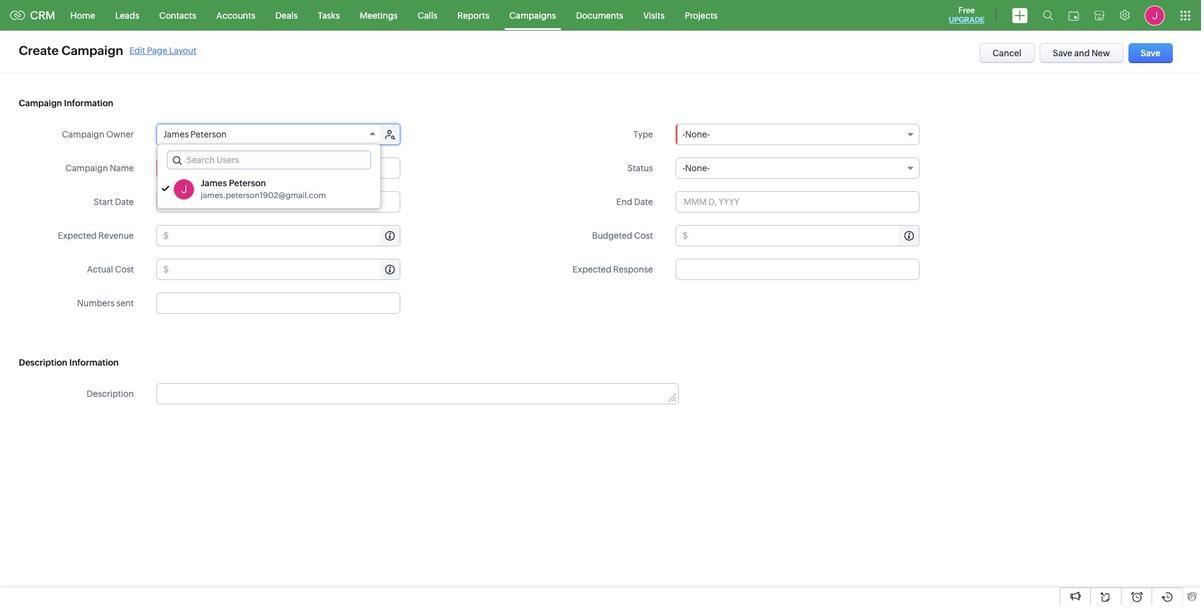 Task type: describe. For each thing, give the bounding box(es) containing it.
save for save and new
[[1053, 48, 1073, 58]]

numbers
[[77, 299, 115, 309]]

$ for expected revenue
[[163, 231, 169, 241]]

actual cost
[[87, 265, 134, 275]]

sent
[[116, 299, 134, 309]]

deals link
[[266, 0, 308, 30]]

james peterson option
[[158, 174, 380, 205]]

contacts
[[159, 10, 196, 20]]

james.peterson1902@gmail.com
[[201, 191, 326, 200]]

campaigns link
[[500, 0, 566, 30]]

save button
[[1129, 43, 1173, 63]]

campaign for campaign name
[[66, 163, 108, 173]]

free upgrade
[[949, 6, 985, 24]]

$ for actual cost
[[163, 265, 169, 275]]

-none- field for status
[[676, 158, 920, 179]]

expected for expected revenue
[[58, 231, 97, 241]]

visits link
[[634, 0, 675, 30]]

campaign for campaign owner
[[62, 130, 104, 140]]

campaigns
[[510, 10, 556, 20]]

save for save
[[1141, 48, 1161, 58]]

leads
[[115, 10, 139, 20]]

start
[[94, 197, 113, 207]]

none- for type
[[685, 130, 710, 140]]

cost for actual cost
[[115, 265, 134, 275]]

description for description information
[[19, 358, 67, 368]]

$ for budgeted cost
[[683, 231, 688, 241]]

documents
[[576, 10, 624, 20]]

projects link
[[675, 0, 728, 30]]

cancel button
[[980, 43, 1035, 63]]

meetings link
[[350, 0, 408, 30]]

meetings
[[360, 10, 398, 20]]

save and new button
[[1040, 43, 1124, 63]]

revenue
[[98, 231, 134, 241]]

projects
[[685, 10, 718, 20]]

description for description
[[87, 389, 134, 399]]

save and new
[[1053, 48, 1111, 58]]

accounts link
[[206, 0, 266, 30]]

campaign name
[[66, 163, 134, 173]]

edit page layout link
[[130, 45, 197, 55]]

response
[[613, 265, 653, 275]]

reports link
[[448, 0, 500, 30]]

cancel
[[993, 48, 1022, 58]]

-none- field for type
[[676, 124, 920, 145]]

budgeted cost
[[592, 231, 653, 241]]

james peterson james.peterson1902@gmail.com
[[201, 178, 326, 200]]

information for campaign information
[[64, 98, 113, 108]]

james for james peterson
[[163, 130, 189, 140]]

free
[[959, 6, 975, 15]]

layout
[[169, 45, 197, 55]]

page
[[147, 45, 167, 55]]

upgrade
[[949, 16, 985, 24]]

calls link
[[408, 0, 448, 30]]

MMM D, YYYY text field
[[676, 192, 920, 213]]

peterson for james peterson james.peterson1902@gmail.com
[[229, 178, 266, 188]]

james peterson
[[163, 130, 227, 140]]

- for status
[[683, 163, 685, 173]]



Task type: locate. For each thing, give the bounding box(es) containing it.
save left and
[[1053, 48, 1073, 58]]

search element
[[1036, 0, 1061, 31]]

date for start date
[[115, 197, 134, 207]]

0 vertical spatial information
[[64, 98, 113, 108]]

actual
[[87, 265, 113, 275]]

0 vertical spatial -none-
[[683, 130, 710, 140]]

reports
[[458, 10, 490, 20]]

1 vertical spatial none-
[[685, 163, 710, 173]]

date for end date
[[634, 197, 653, 207]]

name
[[110, 163, 134, 173]]

james inside field
[[163, 130, 189, 140]]

campaign down create
[[19, 98, 62, 108]]

calls
[[418, 10, 438, 20]]

none- right status
[[685, 163, 710, 173]]

1 vertical spatial james
[[201, 178, 227, 188]]

information for description information
[[69, 358, 119, 368]]

save down profile icon
[[1141, 48, 1161, 58]]

save inside save "button"
[[1141, 48, 1161, 58]]

-none- for type
[[683, 130, 710, 140]]

1 horizontal spatial expected
[[573, 265, 612, 275]]

James Peterson field
[[157, 125, 381, 145]]

campaign down "home" "link"
[[61, 43, 123, 58]]

0 horizontal spatial cost
[[115, 265, 134, 275]]

accounts
[[216, 10, 256, 20]]

0 vertical spatial description
[[19, 358, 67, 368]]

1 -none- from the top
[[683, 130, 710, 140]]

- right type
[[683, 130, 685, 140]]

Search Users text field
[[168, 151, 370, 169]]

0 vertical spatial expected
[[58, 231, 97, 241]]

None text field
[[156, 158, 401, 179], [171, 226, 400, 246], [690, 226, 919, 246], [171, 260, 400, 280], [157, 384, 679, 404], [156, 158, 401, 179], [171, 226, 400, 246], [690, 226, 919, 246], [171, 260, 400, 280], [157, 384, 679, 404]]

date right 'start'
[[115, 197, 134, 207]]

numbers sent
[[77, 299, 134, 309]]

2 save from the left
[[1141, 48, 1161, 58]]

deals
[[276, 10, 298, 20]]

create menu element
[[1005, 0, 1036, 30]]

- for type
[[683, 130, 685, 140]]

james right owner
[[163, 130, 189, 140]]

campaign left name
[[66, 163, 108, 173]]

0 vertical spatial -
[[683, 130, 685, 140]]

0 horizontal spatial expected
[[58, 231, 97, 241]]

type
[[634, 130, 653, 140]]

description
[[19, 358, 67, 368], [87, 389, 134, 399]]

expected
[[58, 231, 97, 241], [573, 265, 612, 275]]

documents link
[[566, 0, 634, 30]]

0 vertical spatial none-
[[685, 130, 710, 140]]

owner
[[106, 130, 134, 140]]

1 vertical spatial -none- field
[[676, 158, 920, 179]]

1 vertical spatial peterson
[[229, 178, 266, 188]]

- right status
[[683, 163, 685, 173]]

-none- for status
[[683, 163, 710, 173]]

-None- field
[[676, 124, 920, 145], [676, 158, 920, 179]]

save
[[1053, 48, 1073, 58], [1141, 48, 1161, 58]]

1 vertical spatial description
[[87, 389, 134, 399]]

1 horizontal spatial james
[[201, 178, 227, 188]]

crm link
[[10, 9, 55, 22]]

peterson inside the james peterson james.peterson1902@gmail.com
[[229, 178, 266, 188]]

contacts link
[[149, 0, 206, 30]]

0 horizontal spatial peterson
[[191, 130, 227, 140]]

new
[[1092, 48, 1111, 58]]

information down numbers
[[69, 358, 119, 368]]

2 - from the top
[[683, 163, 685, 173]]

1 vertical spatial -none-
[[683, 163, 710, 173]]

create
[[19, 43, 59, 58]]

2 -none- field from the top
[[676, 158, 920, 179]]

2 none- from the top
[[685, 163, 710, 173]]

2 -none- from the top
[[683, 163, 710, 173]]

and
[[1075, 48, 1090, 58]]

tasks link
[[308, 0, 350, 30]]

cost for budgeted cost
[[634, 231, 653, 241]]

create campaign edit page layout
[[19, 43, 197, 58]]

date right end
[[634, 197, 653, 207]]

1 date from the left
[[115, 197, 134, 207]]

0 horizontal spatial date
[[115, 197, 134, 207]]

cost right actual
[[115, 265, 134, 275]]

peterson inside james peterson field
[[191, 130, 227, 140]]

date
[[115, 197, 134, 207], [634, 197, 653, 207]]

leads link
[[105, 0, 149, 30]]

1 horizontal spatial date
[[634, 197, 653, 207]]

save inside button
[[1053, 48, 1073, 58]]

budgeted
[[592, 231, 633, 241]]

james
[[163, 130, 189, 140], [201, 178, 227, 188]]

home link
[[60, 0, 105, 30]]

0 horizontal spatial save
[[1053, 48, 1073, 58]]

cost right the budgeted
[[634, 231, 653, 241]]

end date
[[617, 197, 653, 207]]

start date
[[94, 197, 134, 207]]

-none- right status
[[683, 163, 710, 173]]

-none- right type
[[683, 130, 710, 140]]

profile image
[[1145, 5, 1165, 25]]

1 - from the top
[[683, 130, 685, 140]]

none- right type
[[685, 130, 710, 140]]

peterson
[[191, 130, 227, 140], [229, 178, 266, 188]]

expected for expected response
[[573, 265, 612, 275]]

MMM D, YYYY text field
[[156, 192, 401, 213]]

None text field
[[676, 259, 920, 280], [156, 293, 401, 314], [676, 259, 920, 280], [156, 293, 401, 314]]

home
[[70, 10, 95, 20]]

campaign owner
[[62, 130, 134, 140]]

end
[[617, 197, 633, 207]]

campaign down campaign information
[[62, 130, 104, 140]]

information
[[64, 98, 113, 108], [69, 358, 119, 368]]

0 vertical spatial cost
[[634, 231, 653, 241]]

expected down the budgeted
[[573, 265, 612, 275]]

james inside the james peterson james.peterson1902@gmail.com
[[201, 178, 227, 188]]

0 vertical spatial peterson
[[191, 130, 227, 140]]

1 vertical spatial -
[[683, 163, 685, 173]]

expected revenue
[[58, 231, 134, 241]]

expected response
[[573, 265, 653, 275]]

status
[[628, 163, 653, 173]]

expected left revenue on the top of the page
[[58, 231, 97, 241]]

-none-
[[683, 130, 710, 140], [683, 163, 710, 173]]

1 vertical spatial expected
[[573, 265, 612, 275]]

tasks
[[318, 10, 340, 20]]

james for james peterson james.peterson1902@gmail.com
[[201, 178, 227, 188]]

campaign for campaign information
[[19, 98, 62, 108]]

campaign information
[[19, 98, 113, 108]]

1 vertical spatial cost
[[115, 265, 134, 275]]

0 horizontal spatial james
[[163, 130, 189, 140]]

james up james.peterson1902@gmail.com
[[201, 178, 227, 188]]

1 horizontal spatial cost
[[634, 231, 653, 241]]

0 horizontal spatial description
[[19, 358, 67, 368]]

description information
[[19, 358, 119, 368]]

none-
[[685, 130, 710, 140], [685, 163, 710, 173]]

1 save from the left
[[1053, 48, 1073, 58]]

0 vertical spatial james
[[163, 130, 189, 140]]

1 none- from the top
[[685, 130, 710, 140]]

peterson for james peterson
[[191, 130, 227, 140]]

cost
[[634, 231, 653, 241], [115, 265, 134, 275]]

2 date from the left
[[634, 197, 653, 207]]

1 vertical spatial information
[[69, 358, 119, 368]]

1 -none- field from the top
[[676, 124, 920, 145]]

crm
[[30, 9, 55, 22]]

campaign
[[61, 43, 123, 58], [19, 98, 62, 108], [62, 130, 104, 140], [66, 163, 108, 173]]

-
[[683, 130, 685, 140], [683, 163, 685, 173]]

calendar image
[[1069, 10, 1080, 20]]

0 vertical spatial -none- field
[[676, 124, 920, 145]]

$
[[163, 231, 169, 241], [683, 231, 688, 241], [163, 265, 169, 275]]

visits
[[644, 10, 665, 20]]

information up campaign owner
[[64, 98, 113, 108]]

1 horizontal spatial save
[[1141, 48, 1161, 58]]

1 horizontal spatial description
[[87, 389, 134, 399]]

1 horizontal spatial peterson
[[229, 178, 266, 188]]

create menu image
[[1013, 8, 1028, 23]]

edit
[[130, 45, 145, 55]]

profile element
[[1138, 0, 1173, 30]]

none- for status
[[685, 163, 710, 173]]

search image
[[1043, 10, 1054, 21]]



Task type: vqa. For each thing, say whether or not it's contained in the screenshot.
All Extensions 'link'
no



